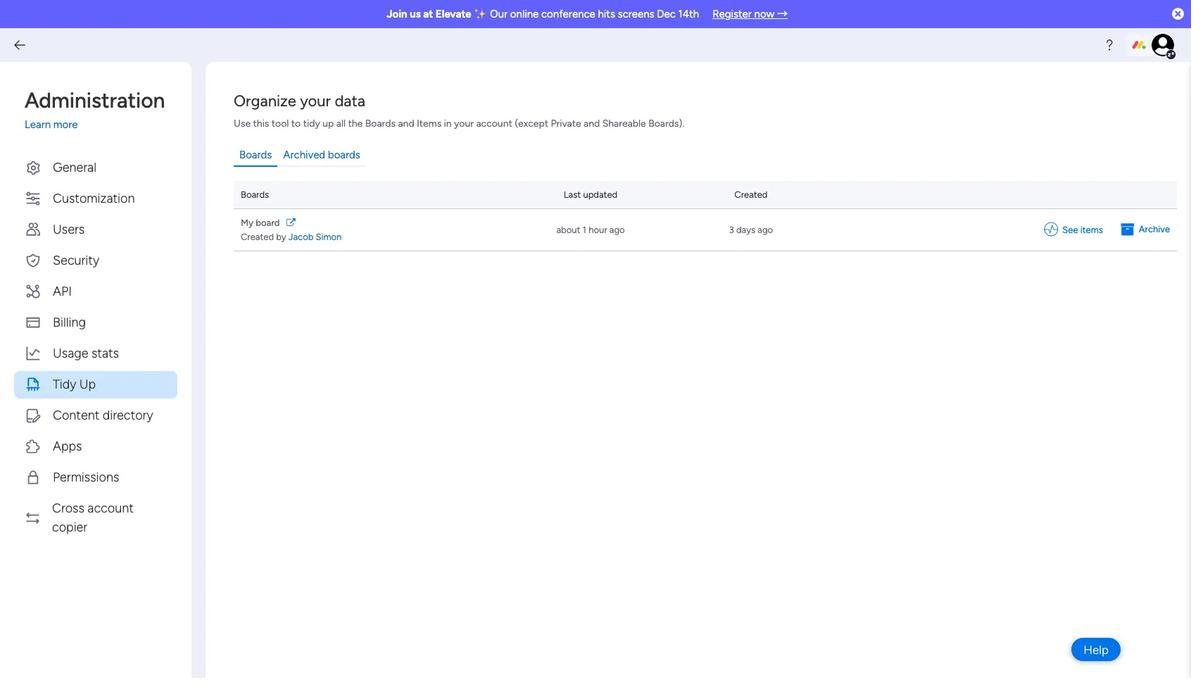 Task type: locate. For each thing, give the bounding box(es) containing it.
account down permissions "button" at the left of the page
[[88, 500, 134, 516]]

your right in
[[454, 118, 474, 130]]

us
[[410, 8, 421, 20]]

1 vertical spatial created
[[241, 231, 274, 242]]

permissions button
[[14, 464, 177, 491]]

customization
[[53, 191, 135, 206]]

jacob simon image
[[1152, 34, 1175, 56]]

account
[[476, 118, 513, 130], [88, 500, 134, 516]]

archive
[[1139, 224, 1171, 235]]

users button
[[14, 216, 177, 243]]

use
[[234, 118, 251, 130]]

usage stats
[[53, 345, 119, 361]]

now
[[755, 8, 775, 20]]

copier
[[52, 519, 87, 535]]

created down my board at the left top of the page
[[241, 231, 274, 242]]

register now → link
[[713, 8, 788, 20]]

your
[[300, 92, 331, 111], [454, 118, 474, 130]]

my
[[241, 218, 254, 228]]

up
[[323, 118, 334, 130]]

account left (except
[[476, 118, 513, 130]]

apps button
[[14, 433, 177, 460]]

your up tidy
[[300, 92, 331, 111]]

tool
[[272, 118, 289, 130]]

0 vertical spatial created
[[735, 189, 768, 200]]

all
[[336, 118, 346, 130]]

1 ago from the left
[[610, 224, 625, 235]]

cross account copier button
[[14, 495, 177, 541]]

in
[[444, 118, 452, 130]]

tidy
[[303, 118, 320, 130]]

0 horizontal spatial ago
[[610, 224, 625, 235]]

learn more link
[[25, 117, 177, 133]]

boards
[[365, 118, 396, 130], [239, 149, 272, 161], [241, 189, 269, 200]]

created
[[735, 189, 768, 200], [241, 231, 274, 242]]

0 vertical spatial account
[[476, 118, 513, 130]]

updated
[[583, 189, 618, 200]]

v2 activity log image
[[1045, 223, 1063, 237]]

archived boards link
[[278, 145, 366, 167]]

0 vertical spatial boards
[[365, 118, 396, 130]]

1 horizontal spatial created
[[735, 189, 768, 200]]

external link image
[[287, 218, 296, 227]]

api
[[53, 283, 72, 299]]

billing button
[[14, 309, 177, 336]]

3
[[729, 224, 734, 235]]

ago right the days at the top right
[[758, 224, 773, 235]]

archive link
[[1121, 223, 1171, 237]]

created for created by jacob simon
[[241, 231, 274, 242]]

organize
[[234, 92, 296, 111]]

cross
[[52, 500, 84, 516]]

1 horizontal spatial account
[[476, 118, 513, 130]]

simon
[[316, 231, 342, 242]]

✨
[[474, 8, 488, 20]]

security button
[[14, 247, 177, 274]]

and
[[398, 118, 415, 130], [584, 118, 600, 130]]

created for created
[[735, 189, 768, 200]]

our
[[490, 8, 508, 20]]

content directory button
[[14, 402, 177, 429]]

account inside the 'cross account copier'
[[88, 500, 134, 516]]

api button
[[14, 278, 177, 305]]

join
[[387, 8, 408, 20]]

created by jacob simon
[[241, 231, 342, 242]]

boards right "the"
[[365, 118, 396, 130]]

jacob simon link
[[289, 231, 342, 242]]

1 horizontal spatial and
[[584, 118, 600, 130]]

1 horizontal spatial ago
[[758, 224, 773, 235]]

14th
[[679, 8, 699, 20]]

conference
[[542, 8, 596, 20]]

boards).
[[649, 118, 685, 130]]

boards link
[[234, 145, 278, 167]]

screens
[[618, 8, 655, 20]]

0 horizontal spatial account
[[88, 500, 134, 516]]

at
[[423, 8, 433, 20]]

tidy up
[[53, 376, 96, 392]]

to
[[291, 118, 301, 130]]

0 vertical spatial your
[[300, 92, 331, 111]]

back to workspace image
[[13, 38, 27, 52]]

usage stats button
[[14, 340, 177, 367]]

1 horizontal spatial your
[[454, 118, 474, 130]]

help button
[[1072, 638, 1121, 661]]

0 horizontal spatial created
[[241, 231, 274, 242]]

up
[[79, 376, 96, 392]]

items
[[1081, 224, 1104, 235]]

1 vertical spatial account
[[88, 500, 134, 516]]

shareable
[[603, 118, 646, 130]]

2 vertical spatial boards
[[241, 189, 269, 200]]

created up 3 days ago
[[735, 189, 768, 200]]

directory
[[103, 407, 153, 423]]

boards down this
[[239, 149, 272, 161]]

boards up my board at the left top of the page
[[241, 189, 269, 200]]

ago
[[610, 224, 625, 235], [758, 224, 773, 235]]

and right private
[[584, 118, 600, 130]]

0 horizontal spatial and
[[398, 118, 415, 130]]

more
[[53, 118, 78, 131]]

security
[[53, 252, 99, 268]]

and left items
[[398, 118, 415, 130]]

ago right hour at the top of page
[[610, 224, 625, 235]]



Task type: describe. For each thing, give the bounding box(es) containing it.
archived
[[283, 149, 325, 161]]

boards
[[328, 149, 360, 161]]

users
[[53, 222, 85, 237]]

this
[[253, 118, 269, 130]]

last
[[564, 189, 581, 200]]

organize your data use this tool to tidy up all the boards and items in your account (except private and shareable boards).
[[234, 92, 685, 130]]

content
[[53, 407, 100, 423]]

cross account copier
[[52, 500, 134, 535]]

about
[[557, 224, 581, 235]]

help
[[1084, 643, 1109, 657]]

archived boards
[[283, 149, 360, 161]]

billing
[[53, 314, 86, 330]]

see items
[[1063, 224, 1104, 235]]

dec
[[657, 8, 676, 20]]

2 ago from the left
[[758, 224, 773, 235]]

2 and from the left
[[584, 118, 600, 130]]

3 days ago
[[729, 224, 773, 235]]

usage
[[53, 345, 88, 361]]

content directory
[[53, 407, 153, 423]]

1 vertical spatial boards
[[239, 149, 272, 161]]

my board
[[241, 218, 280, 228]]

1 vertical spatial your
[[454, 118, 474, 130]]

tidy up button
[[14, 371, 177, 398]]

board
[[256, 218, 280, 228]]

customization button
[[14, 185, 177, 212]]

permissions
[[53, 469, 119, 485]]

general
[[53, 160, 96, 175]]

learn
[[25, 118, 51, 131]]

data
[[335, 92, 366, 111]]

hits
[[598, 8, 616, 20]]

elevate
[[436, 8, 472, 20]]

general button
[[14, 154, 177, 181]]

the
[[348, 118, 363, 130]]

last updated
[[564, 189, 618, 200]]

administration
[[25, 88, 165, 113]]

help image
[[1103, 38, 1117, 52]]

jacob
[[289, 231, 314, 242]]

1 and from the left
[[398, 118, 415, 130]]

by
[[276, 231, 286, 242]]

account inside organize your data use this tool to tidy up all the boards and items in your account (except private and shareable boards).
[[476, 118, 513, 130]]

register
[[713, 8, 752, 20]]

hour
[[589, 224, 608, 235]]

archive image
[[1121, 223, 1139, 237]]

join us at elevate ✨ our online conference hits screens dec 14th
[[387, 8, 699, 20]]

see items link
[[1045, 223, 1104, 237]]

1
[[583, 224, 587, 235]]

→
[[777, 8, 788, 20]]

see
[[1063, 224, 1079, 235]]

items
[[417, 118, 442, 130]]

boards inside organize your data use this tool to tidy up all the boards and items in your account (except private and shareable boards).
[[365, 118, 396, 130]]

days
[[737, 224, 756, 235]]

about 1 hour ago
[[557, 224, 625, 235]]

apps
[[53, 438, 82, 454]]

online
[[511, 8, 539, 20]]

(except
[[515, 118, 549, 130]]

administration learn more
[[25, 88, 165, 131]]

0 horizontal spatial your
[[300, 92, 331, 111]]

stats
[[91, 345, 119, 361]]

private
[[551, 118, 582, 130]]

register now →
[[713, 8, 788, 20]]

tidy
[[53, 376, 76, 392]]



Task type: vqa. For each thing, say whether or not it's contained in the screenshot.
the with
no



